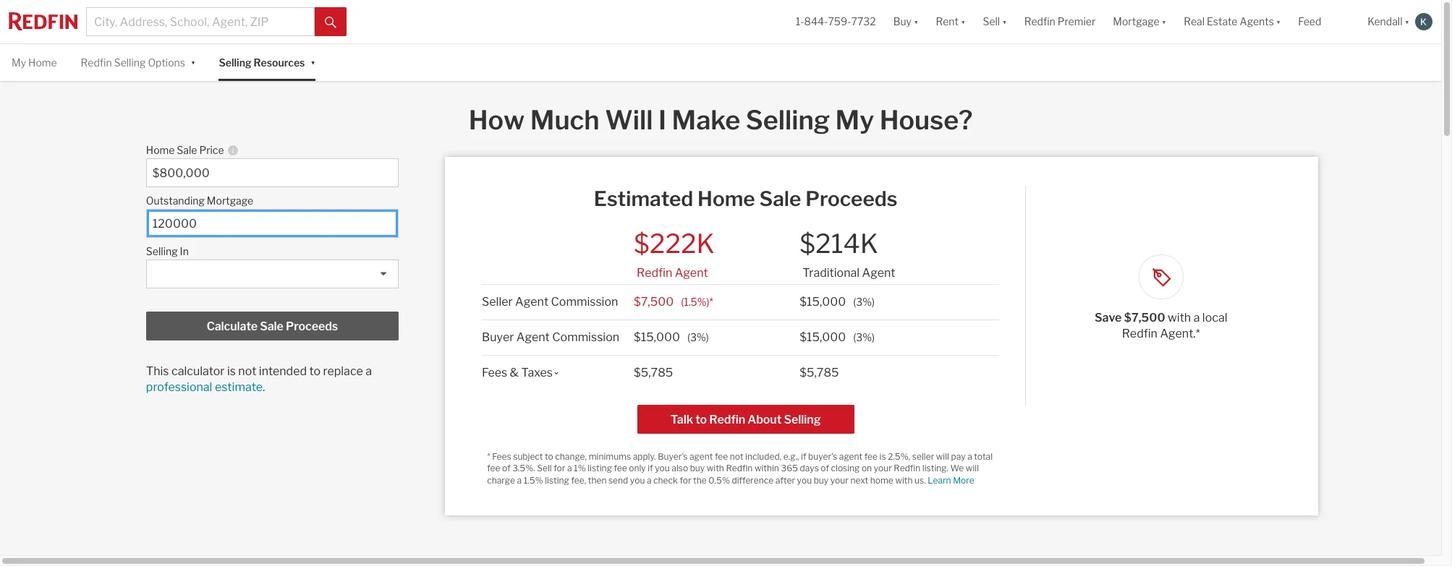 Task type: describe. For each thing, give the bounding box(es) containing it.
a inside this calculator is not intended to replace a professional estimate .
[[366, 365, 372, 379]]

1-
[[796, 15, 805, 28]]

365
[[781, 463, 798, 474]]

redfin up "difference"
[[726, 463, 753, 474]]

0 vertical spatial proceeds
[[806, 187, 898, 212]]

rent ▾ button
[[927, 0, 974, 43]]

is inside this calculator is not intended to replace a professional estimate .
[[227, 365, 236, 379]]

then
[[588, 475, 607, 486]]

1 horizontal spatial you
[[655, 463, 670, 474]]

a down 3.5%.
[[517, 475, 522, 486]]

rent ▾ button
[[936, 0, 966, 43]]

Home Sale Price text field
[[153, 167, 392, 180]]

we
[[951, 463, 964, 474]]

2.5%,
[[888, 451, 911, 462]]

▾ right rent ▾
[[1003, 15, 1007, 28]]

estimated home sale proceeds
[[594, 187, 898, 212]]

calculate
[[207, 320, 258, 334]]

▾ right rent
[[961, 15, 966, 28]]

1 agent from the left
[[690, 451, 713, 462]]

2 horizontal spatial sale
[[760, 187, 801, 212]]

mortgage ▾ button
[[1113, 0, 1167, 43]]

fee up charge
[[487, 463, 500, 474]]

fee up send
[[614, 463, 627, 474]]

redfin inside redfin selling options ▾
[[81, 56, 112, 69]]

buy ▾ button
[[885, 0, 927, 43]]

estate
[[1207, 15, 1238, 28]]

learn more link
[[928, 475, 975, 486]]

in
[[180, 246, 189, 258]]

agent inside $214k traditional agent
[[862, 266, 896, 280]]

1-844-759-7732
[[796, 15, 876, 28]]

redfin selling options link
[[81, 44, 185, 81]]

seller
[[912, 451, 935, 462]]

759-
[[828, 15, 852, 28]]

outstanding
[[146, 195, 205, 207]]

0 vertical spatial buy
[[690, 463, 705, 474]]

$15,000 (3%) for $15,000
[[800, 331, 875, 344]]

Outstanding Mortgage text field
[[153, 217, 392, 231]]

(3%) for $15,000
[[854, 331, 875, 344]]

$222k redfin agent
[[634, 228, 715, 280]]

0 vertical spatial if
[[801, 451, 807, 462]]

traditional
[[803, 266, 860, 280]]

buyer's
[[808, 451, 838, 462]]

fees & taxes
[[482, 366, 553, 380]]

seller
[[482, 295, 513, 309]]

* fees subject to change, minimums apply. buyer's agent fee not included, e.g., if buyer's agent fee is 2.5%, seller will pay a total fee of 3.5%. sell for a 1% listing fee only if you also buy with redfin within 365 days of closing on your redfin listing. we will charge a 1.5% listing fee, then send you a check for the 0.5% difference after you buy your next home with us.
[[487, 451, 993, 486]]

home for my home
[[28, 56, 57, 69]]

▾ right buy
[[914, 15, 919, 28]]

fee up on
[[865, 451, 878, 462]]

City, Address, School, Agent, ZIP search field
[[86, 7, 315, 36]]

charge
[[487, 475, 515, 486]]

days
[[800, 463, 819, 474]]

0 horizontal spatial $7,500
[[634, 295, 674, 309]]

home sale price
[[146, 144, 224, 157]]

redfin inside button
[[1025, 15, 1056, 28]]

&
[[510, 366, 519, 380]]

buyer agent commission
[[482, 331, 620, 344]]

send
[[609, 475, 628, 486]]

real estate agents ▾ button
[[1175, 0, 1290, 43]]

.
[[263, 381, 265, 395]]

1.5%
[[524, 475, 543, 486]]

agent.*
[[1160, 327, 1201, 341]]

(1.5%)
[[681, 296, 710, 308]]

after
[[776, 475, 795, 486]]

professional estimate link
[[146, 381, 263, 395]]

make
[[672, 104, 741, 136]]

my home link
[[12, 44, 57, 81]]

premier
[[1058, 15, 1096, 28]]

$214k traditional agent
[[800, 228, 896, 280]]

2 agent from the left
[[839, 451, 863, 462]]

commission for seller agent commission
[[551, 295, 618, 309]]

2 vertical spatial with
[[896, 475, 913, 486]]

with a local redfin agent.*
[[1122, 311, 1228, 341]]

us.
[[915, 475, 926, 486]]

i
[[659, 104, 667, 136]]

2 $5,785 from the left
[[800, 366, 839, 380]]

will
[[605, 104, 653, 136]]

replace
[[323, 365, 363, 379]]

local
[[1203, 311, 1228, 325]]

rent
[[936, 15, 959, 28]]

$214k
[[800, 228, 879, 260]]

buyer
[[482, 331, 514, 344]]

2 of from the left
[[821, 463, 829, 474]]

selling inside redfin selling options ▾
[[114, 56, 146, 69]]

minimums
[[589, 451, 631, 462]]

this calculator is not intended to replace a professional estimate .
[[146, 365, 372, 395]]

on
[[862, 463, 872, 474]]

options
[[148, 56, 185, 69]]

home
[[870, 475, 894, 486]]

fee up 0.5%
[[715, 451, 728, 462]]

listing.
[[923, 463, 949, 474]]

about
[[748, 413, 782, 427]]

feed
[[1299, 15, 1322, 28]]

submit search image
[[325, 16, 337, 28]]

taxes
[[521, 366, 553, 380]]

0.5%
[[709, 475, 730, 486]]

buy ▾
[[894, 15, 919, 28]]

not inside * fees subject to change, minimums apply. buyer's agent fee not included, e.g., if buyer's agent fee is 2.5%, seller will pay a total fee of 3.5%. sell for a 1% listing fee only if you also buy with redfin within 365 days of closing on your redfin listing. we will charge a 1.5% listing fee, then send you a check for the 0.5% difference after you buy your next home with us.
[[730, 451, 744, 462]]

$15,000 (3%) for $7,500
[[800, 295, 875, 309]]

1 vertical spatial if
[[648, 463, 653, 474]]

$7,500 (1.5%) *
[[634, 295, 714, 309]]

talk
[[671, 413, 693, 427]]

kendall ▾
[[1368, 15, 1410, 28]]

to inside * fees subject to change, minimums apply. buyer's agent fee not included, e.g., if buyer's agent fee is 2.5%, seller will pay a total fee of 3.5%. sell for a 1% listing fee only if you also buy with redfin within 365 days of closing on your redfin listing. we will charge a 1.5% listing fee, then send you a check for the 0.5% difference after you buy your next home with us.
[[545, 451, 554, 462]]

fees inside * fees subject to change, minimums apply. buyer's agent fee not included, e.g., if buyer's agent fee is 2.5%, seller will pay a total fee of 3.5%. sell for a 1% listing fee only if you also buy with redfin within 365 days of closing on your redfin listing. we will charge a 1.5% listing fee, then send you a check for the 0.5% difference after you buy your next home with us.
[[492, 451, 511, 462]]

how much will i make selling my house?
[[469, 104, 973, 136]]

e.g.,
[[784, 451, 799, 462]]

selling in
[[146, 246, 189, 258]]

a right pay
[[968, 451, 973, 462]]

talk to redfin about selling button
[[637, 405, 854, 434]]

a left check
[[647, 475, 652, 486]]

resources
[[254, 56, 305, 69]]

sale for proceeds
[[260, 320, 284, 334]]

0 horizontal spatial you
[[630, 475, 645, 486]]

change,
[[555, 451, 587, 462]]

real estate agents ▾
[[1184, 15, 1281, 28]]

is inside * fees subject to change, minimums apply. buyer's agent fee not included, e.g., if buyer's agent fee is 2.5%, seller will pay a total fee of 3.5%. sell for a 1% listing fee only if you also buy with redfin within 365 days of closing on your redfin listing. we will charge a 1.5% listing fee, then send you a check for the 0.5% difference after you buy your next home with us.
[[880, 451, 886, 462]]

1 horizontal spatial $7,500
[[1125, 311, 1166, 325]]

▾ left "user photo"
[[1405, 15, 1410, 28]]

1 horizontal spatial my
[[836, 104, 874, 136]]

user photo image
[[1416, 13, 1433, 30]]

also
[[672, 463, 688, 474]]

sell ▾ button
[[983, 0, 1007, 43]]

▾ inside redfin selling options ▾
[[191, 55, 196, 68]]

1 vertical spatial will
[[966, 463, 979, 474]]

learn
[[928, 475, 951, 486]]

talk to redfin about selling
[[671, 413, 821, 427]]



Task type: locate. For each thing, give the bounding box(es) containing it.
redfin down '2.5%,'
[[894, 463, 921, 474]]

much
[[530, 104, 600, 136]]

0 vertical spatial sale
[[177, 144, 197, 157]]

▾ left real on the right top
[[1162, 15, 1167, 28]]

not left included,
[[730, 451, 744, 462]]

0 vertical spatial will
[[936, 451, 950, 462]]

1 vertical spatial commission
[[552, 331, 620, 344]]

fee,
[[571, 475, 586, 486]]

2 horizontal spatial to
[[696, 413, 707, 427]]

1 horizontal spatial *
[[710, 296, 714, 308]]

a left 1%
[[567, 463, 572, 474]]

sell right rent ▾
[[983, 15, 1000, 28]]

▾ right agents
[[1277, 15, 1281, 28]]

your down closing
[[831, 475, 849, 486]]

(3%) for $7,500
[[854, 296, 875, 308]]

1 horizontal spatial agent
[[839, 451, 863, 462]]

$15,000
[[800, 295, 846, 309], [634, 331, 680, 344], [800, 331, 846, 344]]

0 horizontal spatial of
[[502, 463, 511, 474]]

a inside with a local redfin agent.*
[[1194, 311, 1200, 325]]

1 horizontal spatial not
[[730, 451, 744, 462]]

1 horizontal spatial your
[[874, 463, 892, 474]]

proceeds up $214k
[[806, 187, 898, 212]]

* inside $7,500 (1.5%) *
[[710, 296, 714, 308]]

agent
[[690, 451, 713, 462], [839, 451, 863, 462]]

next
[[851, 475, 869, 486]]

not
[[238, 365, 256, 379], [730, 451, 744, 462]]

0 vertical spatial my
[[12, 56, 26, 69]]

1 vertical spatial with
[[707, 463, 724, 474]]

1 vertical spatial buy
[[814, 475, 829, 486]]

1 vertical spatial your
[[831, 475, 849, 486]]

save
[[1095, 311, 1122, 325]]

7732
[[852, 15, 876, 28]]

1 horizontal spatial mortgage
[[1113, 15, 1160, 28]]

commission down seller agent commission
[[552, 331, 620, 344]]

1 vertical spatial mortgage
[[207, 195, 253, 207]]

agent right traditional
[[862, 266, 896, 280]]

you up check
[[655, 463, 670, 474]]

to left replace
[[309, 365, 321, 379]]

for down also
[[680, 475, 692, 486]]

included,
[[746, 451, 782, 462]]

buy up the
[[690, 463, 705, 474]]

0 vertical spatial *
[[710, 296, 714, 308]]

with up agent.*
[[1168, 311, 1191, 325]]

if right e.g.,
[[801, 451, 807, 462]]

1 horizontal spatial will
[[966, 463, 979, 474]]

3.5%.
[[513, 463, 535, 474]]

1 $5,785 from the left
[[634, 366, 673, 380]]

redfin premier button
[[1016, 0, 1105, 43]]

0 horizontal spatial buy
[[690, 463, 705, 474]]

$7,500
[[634, 295, 674, 309], [1125, 311, 1166, 325]]

sale
[[177, 144, 197, 157], [760, 187, 801, 212], [260, 320, 284, 334]]

0 horizontal spatial for
[[554, 463, 565, 474]]

fee
[[715, 451, 728, 462], [865, 451, 878, 462], [487, 463, 500, 474], [614, 463, 627, 474]]

0 horizontal spatial with
[[707, 463, 724, 474]]

mortgage up outstanding mortgage text field
[[207, 195, 253, 207]]

proceeds up intended
[[286, 320, 338, 334]]

1 vertical spatial for
[[680, 475, 692, 486]]

1 horizontal spatial proceeds
[[806, 187, 898, 212]]

(3%)
[[854, 296, 875, 308], [688, 331, 709, 344], [854, 331, 875, 344]]

0 vertical spatial $7,500
[[634, 295, 674, 309]]

proceeds inside button
[[286, 320, 338, 334]]

mortgage ▾
[[1113, 15, 1167, 28]]

0 vertical spatial home
[[28, 56, 57, 69]]

sell inside dropdown button
[[983, 15, 1000, 28]]

$7,500 right save
[[1125, 311, 1166, 325]]

1 vertical spatial sell
[[537, 463, 552, 474]]

if right only
[[648, 463, 653, 474]]

0 vertical spatial mortgage
[[1113, 15, 1160, 28]]

home for estimated home sale proceeds
[[698, 187, 755, 212]]

0 vertical spatial for
[[554, 463, 565, 474]]

1 horizontal spatial listing
[[588, 463, 612, 474]]

you down only
[[630, 475, 645, 486]]

listing up then
[[588, 463, 612, 474]]

calculate sale proceeds
[[207, 320, 338, 334]]

my home
[[12, 56, 57, 69]]

1 vertical spatial my
[[836, 104, 874, 136]]

a right replace
[[366, 365, 372, 379]]

learn more
[[928, 475, 975, 486]]

1 horizontal spatial of
[[821, 463, 829, 474]]

2 vertical spatial sale
[[260, 320, 284, 334]]

selling inside selling resources ▾
[[219, 56, 252, 69]]

1 vertical spatial is
[[880, 451, 886, 462]]

not inside this calculator is not intended to replace a professional estimate .
[[238, 365, 256, 379]]

0 vertical spatial sell
[[983, 15, 1000, 28]]

redfin left premier on the right top
[[1025, 15, 1056, 28]]

to inside this calculator is not intended to replace a professional estimate .
[[309, 365, 321, 379]]

is up estimate
[[227, 365, 236, 379]]

sell inside * fees subject to change, minimums apply. buyer's agent fee not included, e.g., if buyer's agent fee is 2.5%, seller will pay a total fee of 3.5%. sell for a 1% listing fee only if you also buy with redfin within 365 days of closing on your redfin listing. we will charge a 1.5% listing fee, then send you a check for the 0.5% difference after you buy your next home with us.
[[537, 463, 552, 474]]

only
[[629, 463, 646, 474]]

with inside with a local redfin agent.*
[[1168, 311, 1191, 325]]

is left '2.5%,'
[[880, 451, 886, 462]]

0 horizontal spatial your
[[831, 475, 849, 486]]

0 horizontal spatial to
[[309, 365, 321, 379]]

more
[[953, 475, 975, 486]]

redfin inside button
[[709, 413, 745, 427]]

pay
[[951, 451, 966, 462]]

sell ▾ button
[[974, 0, 1016, 43]]

save $7,500
[[1095, 311, 1168, 325]]

selling inside button
[[784, 413, 821, 427]]

0 horizontal spatial $5,785
[[634, 366, 673, 380]]

0 vertical spatial listing
[[588, 463, 612, 474]]

$15,000 for $7,500
[[800, 295, 846, 309]]

agent up closing
[[839, 451, 863, 462]]

0 vertical spatial your
[[874, 463, 892, 474]]

1%
[[574, 463, 586, 474]]

*
[[710, 296, 714, 308], [487, 451, 491, 462]]

kendall
[[1368, 15, 1403, 28]]

the
[[693, 475, 707, 486]]

0 horizontal spatial mortgage
[[207, 195, 253, 207]]

* inside * fees subject to change, minimums apply. buyer's agent fee not included, e.g., if buyer's agent fee is 2.5%, seller will pay a total fee of 3.5%. sell for a 1% listing fee only if you also buy with redfin within 365 days of closing on your redfin listing. we will charge a 1.5% listing fee, then send you a check for the 0.5% difference after you buy your next home with us.
[[487, 451, 491, 462]]

redfin left about
[[709, 413, 745, 427]]

a left local
[[1194, 311, 1200, 325]]

redfin down save $7,500
[[1122, 327, 1158, 341]]

0 horizontal spatial agent
[[690, 451, 713, 462]]

1 vertical spatial proceeds
[[286, 320, 338, 334]]

1 horizontal spatial for
[[680, 475, 692, 486]]

0 horizontal spatial sale
[[177, 144, 197, 157]]

real
[[1184, 15, 1205, 28]]

to right subject
[[545, 451, 554, 462]]

buy
[[894, 15, 912, 28]]

commission for buyer agent commission
[[552, 331, 620, 344]]

will up listing. on the bottom of the page
[[936, 451, 950, 462]]

agent up the (1.5%)
[[675, 266, 708, 280]]

how
[[469, 104, 525, 136]]

subject
[[513, 451, 543, 462]]

of up charge
[[502, 463, 511, 474]]

1 horizontal spatial is
[[880, 451, 886, 462]]

mortgage left real on the right top
[[1113, 15, 1160, 28]]

$7,500 left the (1.5%)
[[634, 295, 674, 309]]

redfin selling options ▾
[[81, 55, 196, 69]]

redfin inside the "$222k redfin agent"
[[637, 266, 673, 280]]

▾ right options
[[191, 55, 196, 68]]

sell up 1.5%
[[537, 463, 552, 474]]

844-
[[805, 15, 828, 28]]

0 horizontal spatial my
[[12, 56, 26, 69]]

sale for price
[[177, 144, 197, 157]]

1-844-759-7732 link
[[796, 15, 876, 28]]

your up home
[[874, 463, 892, 474]]

selling resources link
[[219, 44, 305, 81]]

you
[[655, 463, 670, 474], [630, 475, 645, 486], [797, 475, 812, 486]]

0 horizontal spatial not
[[238, 365, 256, 379]]

redfin
[[1025, 15, 1056, 28], [81, 56, 112, 69], [637, 266, 673, 280], [1122, 327, 1158, 341], [709, 413, 745, 427], [726, 463, 753, 474], [894, 463, 921, 474]]

1 vertical spatial to
[[696, 413, 707, 427]]

1 vertical spatial home
[[146, 144, 175, 157]]

redfin inside with a local redfin agent.*
[[1122, 327, 1158, 341]]

outstanding mortgage
[[146, 195, 253, 207]]

redfin right my home
[[81, 56, 112, 69]]

agent right seller
[[515, 295, 549, 309]]

1 horizontal spatial with
[[896, 475, 913, 486]]

1 horizontal spatial sell
[[983, 15, 1000, 28]]

0 vertical spatial is
[[227, 365, 236, 379]]

your
[[874, 463, 892, 474], [831, 475, 849, 486]]

selling resources ▾
[[219, 55, 316, 69]]

fees up charge
[[492, 451, 511, 462]]

sell
[[983, 15, 1000, 28], [537, 463, 552, 474]]

2 horizontal spatial home
[[698, 187, 755, 212]]

of down 'buyer's'
[[821, 463, 829, 474]]

0 vertical spatial with
[[1168, 311, 1191, 325]]

redfin up $7,500 (1.5%) * at left
[[637, 266, 673, 280]]

sell ▾
[[983, 15, 1007, 28]]

rent ▾
[[936, 15, 966, 28]]

total
[[974, 451, 993, 462]]

1 horizontal spatial $5,785
[[800, 366, 839, 380]]

feed button
[[1290, 0, 1359, 43]]

estimate
[[215, 381, 263, 395]]

2 vertical spatial to
[[545, 451, 554, 462]]

mortgage inside outstanding mortgage element
[[207, 195, 253, 207]]

closing
[[831, 463, 860, 474]]

1 vertical spatial *
[[487, 451, 491, 462]]

agent inside the "$222k redfin agent"
[[675, 266, 708, 280]]

agents
[[1240, 15, 1274, 28]]

buy down days
[[814, 475, 829, 486]]

1 horizontal spatial to
[[545, 451, 554, 462]]

with up 0.5%
[[707, 463, 724, 474]]

agent right buyer
[[517, 331, 550, 344]]

0 vertical spatial commission
[[551, 295, 618, 309]]

1 horizontal spatial buy
[[814, 475, 829, 486]]

this
[[146, 365, 169, 379]]

0 vertical spatial fees
[[482, 366, 507, 380]]

0 horizontal spatial listing
[[545, 475, 569, 486]]

commission up buyer agent commission
[[551, 295, 618, 309]]

0 horizontal spatial home
[[28, 56, 57, 69]]

▾ right resources
[[311, 55, 316, 68]]

* up charge
[[487, 451, 491, 462]]

0 horizontal spatial will
[[936, 451, 950, 462]]

0 horizontal spatial proceeds
[[286, 320, 338, 334]]

calculator
[[171, 365, 225, 379]]

for down change,
[[554, 463, 565, 474]]

home
[[28, 56, 57, 69], [146, 144, 175, 157], [698, 187, 755, 212]]

$5,785
[[634, 366, 673, 380], [800, 366, 839, 380]]

0 vertical spatial not
[[238, 365, 256, 379]]

for
[[554, 463, 565, 474], [680, 475, 692, 486]]

listing left the fee,
[[545, 475, 569, 486]]

not up estimate
[[238, 365, 256, 379]]

real estate agents ▾ link
[[1184, 0, 1281, 43]]

$15,000 for $15,000
[[800, 331, 846, 344]]

outstanding mortgage element
[[146, 188, 391, 209]]

will up more
[[966, 463, 979, 474]]

2 horizontal spatial you
[[797, 475, 812, 486]]

1 vertical spatial sale
[[760, 187, 801, 212]]

1 vertical spatial $7,500
[[1125, 311, 1166, 325]]

1 vertical spatial not
[[730, 451, 744, 462]]

price
[[199, 144, 224, 157]]

check
[[654, 475, 678, 486]]

$222k
[[634, 228, 715, 260]]

buy ▾ button
[[894, 0, 919, 43]]

intended
[[259, 365, 307, 379]]

2 vertical spatial home
[[698, 187, 755, 212]]

0 horizontal spatial if
[[648, 463, 653, 474]]

to inside button
[[696, 413, 707, 427]]

selling in element
[[146, 238, 391, 260]]

buyer's
[[658, 451, 688, 462]]

1 horizontal spatial home
[[146, 144, 175, 157]]

0 vertical spatial to
[[309, 365, 321, 379]]

0 horizontal spatial is
[[227, 365, 236, 379]]

0 horizontal spatial sell
[[537, 463, 552, 474]]

2 horizontal spatial with
[[1168, 311, 1191, 325]]

0 horizontal spatial *
[[487, 451, 491, 462]]

mortgage inside mortgage ▾ dropdown button
[[1113, 15, 1160, 28]]

▾ inside selling resources ▾
[[311, 55, 316, 68]]

with left 'us.'
[[896, 475, 913, 486]]

difference
[[732, 475, 774, 486]]

1 horizontal spatial sale
[[260, 320, 284, 334]]

1 of from the left
[[502, 463, 511, 474]]

of
[[502, 463, 511, 474], [821, 463, 829, 474]]

1 vertical spatial listing
[[545, 475, 569, 486]]

fees left & at the left of page
[[482, 366, 507, 380]]

1 vertical spatial fees
[[492, 451, 511, 462]]

professional
[[146, 381, 212, 395]]

you down days
[[797, 475, 812, 486]]

sale inside button
[[260, 320, 284, 334]]

1 horizontal spatial if
[[801, 451, 807, 462]]

* down the "$222k redfin agent"
[[710, 296, 714, 308]]

is
[[227, 365, 236, 379], [880, 451, 886, 462]]

agent up the
[[690, 451, 713, 462]]

to right talk
[[696, 413, 707, 427]]



Task type: vqa. For each thing, say whether or not it's contained in the screenshot.
Update Saved Search button
no



